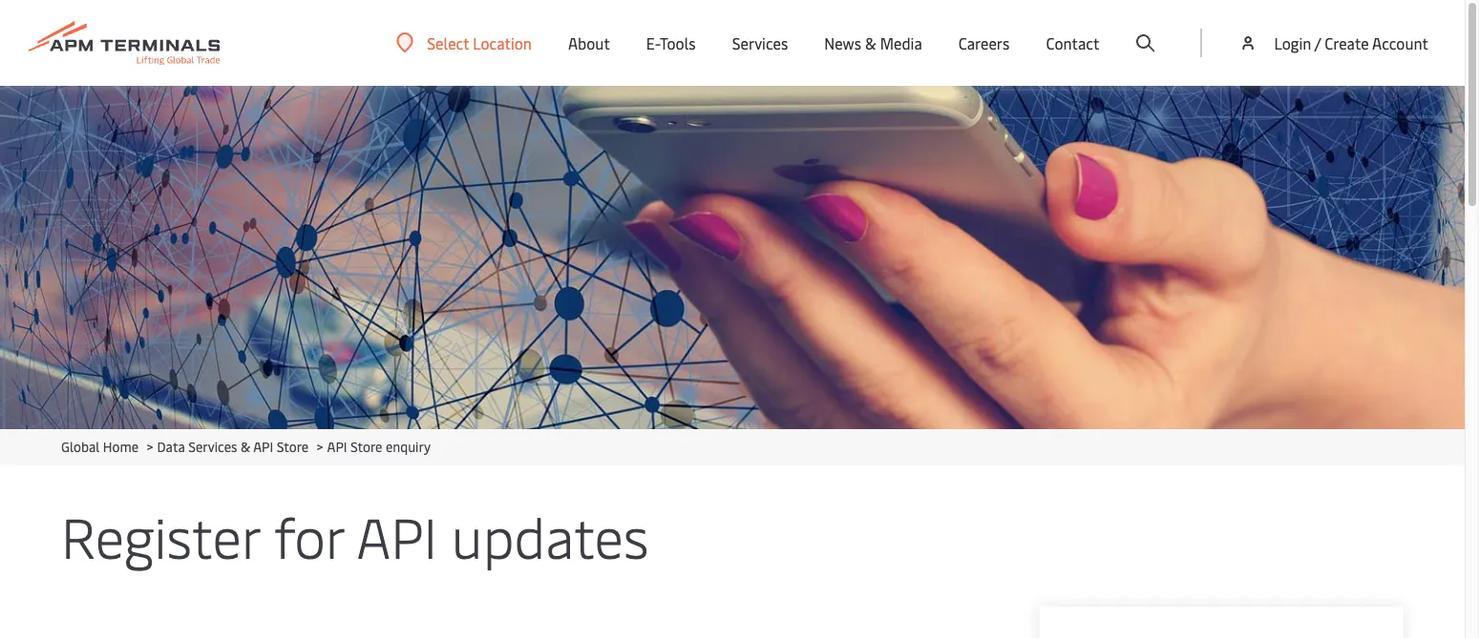 Task type: locate. For each thing, give the bounding box(es) containing it.
&
[[865, 32, 876, 53], [241, 438, 250, 456]]

e-
[[646, 32, 660, 53]]

updates
[[451, 498, 649, 574]]

store up the for
[[277, 438, 309, 456]]

store
[[277, 438, 309, 456], [350, 438, 382, 456]]

enquiry
[[386, 438, 431, 456]]

select
[[427, 32, 469, 53]]

register
[[61, 498, 260, 574]]

api right the data
[[253, 438, 273, 456]]

& right news in the right of the page
[[865, 32, 876, 53]]

data
[[157, 438, 185, 456]]

2 store from the left
[[350, 438, 382, 456]]

>
[[147, 438, 153, 456], [317, 438, 323, 456]]

tools
[[660, 32, 696, 53]]

1 horizontal spatial &
[[865, 32, 876, 53]]

0 vertical spatial services
[[732, 32, 788, 53]]

login
[[1274, 32, 1311, 53]]

global home link
[[61, 438, 139, 456]]

> left the data
[[147, 438, 153, 456]]

e-tools
[[646, 32, 696, 53]]

for
[[274, 498, 344, 574]]

about button
[[568, 0, 610, 86]]

& right the data
[[241, 438, 250, 456]]

register for api updates
[[61, 498, 649, 574]]

1 horizontal spatial store
[[350, 438, 382, 456]]

0 horizontal spatial store
[[277, 438, 309, 456]]

> right data services & api store link
[[317, 438, 323, 456]]

0 vertical spatial &
[[865, 32, 876, 53]]

0 horizontal spatial >
[[147, 438, 153, 456]]

0 horizontal spatial api
[[253, 438, 273, 456]]

select location button
[[396, 32, 532, 53]]

1 vertical spatial services
[[188, 438, 237, 456]]

2 > from the left
[[317, 438, 323, 456]]

account
[[1372, 32, 1428, 53]]

services right 'tools'
[[732, 32, 788, 53]]

store left enquiry
[[350, 438, 382, 456]]

global home > data services & api store > api store enquiry
[[61, 438, 431, 456]]

select location
[[427, 32, 532, 53]]

login / create account
[[1274, 32, 1428, 53]]

apm terminals api - data transfer image
[[0, 86, 1465, 430]]

1 horizontal spatial api
[[327, 438, 347, 456]]

media
[[880, 32, 922, 53]]

1 horizontal spatial >
[[317, 438, 323, 456]]

location
[[473, 32, 532, 53]]

api right the for
[[356, 498, 437, 574]]

0 horizontal spatial &
[[241, 438, 250, 456]]

api left enquiry
[[327, 438, 347, 456]]

api
[[253, 438, 273, 456], [327, 438, 347, 456], [356, 498, 437, 574]]

e-tools button
[[646, 0, 696, 86]]

0 horizontal spatial services
[[188, 438, 237, 456]]

contact
[[1046, 32, 1099, 53]]

services right the data
[[188, 438, 237, 456]]

services
[[732, 32, 788, 53], [188, 438, 237, 456]]

1 > from the left
[[147, 438, 153, 456]]

about
[[568, 32, 610, 53]]



Task type: describe. For each thing, give the bounding box(es) containing it.
careers button
[[958, 0, 1010, 86]]

2 horizontal spatial api
[[356, 498, 437, 574]]

contact button
[[1046, 0, 1099, 86]]

login / create account link
[[1239, 0, 1428, 86]]

/
[[1315, 32, 1321, 53]]

1 vertical spatial &
[[241, 438, 250, 456]]

news & media
[[824, 32, 922, 53]]

careers
[[958, 32, 1010, 53]]

create
[[1325, 32, 1369, 53]]

global
[[61, 438, 100, 456]]

& inside news & media "dropdown button"
[[865, 32, 876, 53]]

services button
[[732, 0, 788, 86]]

1 store from the left
[[277, 438, 309, 456]]

news
[[824, 32, 861, 53]]

news & media button
[[824, 0, 922, 86]]

data services & api store link
[[157, 438, 309, 456]]

1 horizontal spatial services
[[732, 32, 788, 53]]

home
[[103, 438, 139, 456]]



Task type: vqa. For each thing, say whether or not it's contained in the screenshot.
Begin
no



